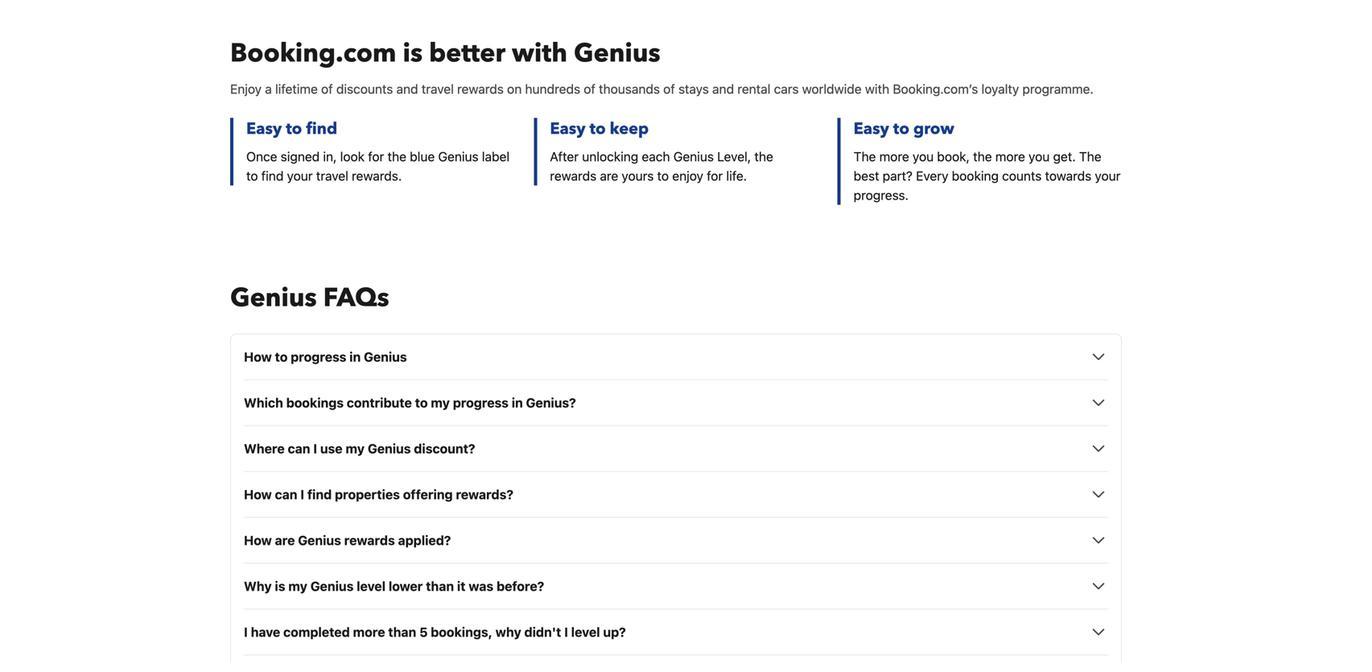 Task type: locate. For each thing, give the bounding box(es) containing it.
and right discounts
[[397, 81, 418, 97]]

rewards down after on the left of page
[[550, 168, 597, 183]]

0 vertical spatial for
[[368, 149, 384, 164]]

easy
[[246, 118, 282, 140], [550, 118, 586, 140], [854, 118, 890, 140]]

booking.com
[[230, 36, 397, 71]]

1 horizontal spatial progress
[[453, 395, 509, 411]]

which bookings contribute to my progress in genius?
[[244, 395, 576, 411]]

2 easy from the left
[[550, 118, 586, 140]]

to down each
[[658, 168, 669, 183]]

1 the from the left
[[854, 149, 877, 164]]

0 vertical spatial find
[[306, 118, 338, 140]]

2 your from the left
[[1096, 168, 1121, 183]]

1 vertical spatial for
[[707, 168, 723, 183]]

more down the why is my genius level lower than it was before?
[[353, 625, 385, 640]]

0 horizontal spatial travel
[[316, 168, 349, 183]]

1 the from the left
[[388, 149, 407, 164]]

0 vertical spatial rewards
[[457, 81, 504, 97]]

2 horizontal spatial rewards
[[550, 168, 597, 183]]

0 vertical spatial my
[[431, 395, 450, 411]]

and right stays
[[713, 81, 735, 97]]

2 how from the top
[[244, 487, 272, 502]]

travel down booking.com is better with genius in the left top of the page
[[422, 81, 454, 97]]

booking.com is better with genius
[[230, 36, 661, 71]]

is left better
[[403, 36, 423, 71]]

rewards.
[[352, 168, 402, 183]]

1 horizontal spatial the
[[755, 149, 774, 164]]

2 vertical spatial rewards
[[344, 533, 395, 548]]

genius up enjoy at the top of page
[[674, 149, 714, 164]]

how down "where"
[[244, 487, 272, 502]]

0 vertical spatial how
[[244, 349, 272, 365]]

1 horizontal spatial of
[[584, 81, 596, 97]]

for
[[368, 149, 384, 164], [707, 168, 723, 183]]

0 vertical spatial in
[[350, 349, 361, 365]]

can down "where"
[[275, 487, 298, 502]]

easy to keep
[[550, 118, 649, 140]]

rewards left on
[[457, 81, 504, 97]]

1 vertical spatial than
[[388, 625, 417, 640]]

progress inside how to progress in genius dropdown button
[[291, 349, 347, 365]]

1 how from the top
[[244, 349, 272, 365]]

1 your from the left
[[287, 168, 313, 183]]

each
[[642, 149, 670, 164]]

1 and from the left
[[397, 81, 418, 97]]

2 vertical spatial my
[[289, 579, 308, 594]]

hundreds
[[525, 81, 581, 97]]

easy up the once at the top left of the page
[[246, 118, 282, 140]]

can left use
[[288, 441, 310, 456]]

0 horizontal spatial of
[[321, 81, 333, 97]]

find down the once at the top left of the page
[[261, 168, 284, 183]]

0 vertical spatial is
[[403, 36, 423, 71]]

0 horizontal spatial in
[[350, 349, 361, 365]]

is for why
[[275, 579, 285, 594]]

2 horizontal spatial my
[[431, 395, 450, 411]]

0 horizontal spatial progress
[[291, 349, 347, 365]]

in inside dropdown button
[[350, 349, 361, 365]]

of right lifetime
[[321, 81, 333, 97]]

find up in,
[[306, 118, 338, 140]]

which
[[244, 395, 283, 411]]

i left use
[[313, 441, 317, 456]]

0 vertical spatial can
[[288, 441, 310, 456]]

2 horizontal spatial more
[[996, 149, 1026, 164]]

is for booking.com
[[403, 36, 423, 71]]

progress up discount? on the left bottom
[[453, 395, 509, 411]]

0 vertical spatial progress
[[291, 349, 347, 365]]

in,
[[323, 149, 337, 164]]

can for how
[[275, 487, 298, 502]]

0 horizontal spatial the
[[854, 149, 877, 164]]

1 horizontal spatial for
[[707, 168, 723, 183]]

1 vertical spatial find
[[261, 168, 284, 183]]

for left life.
[[707, 168, 723, 183]]

every
[[917, 168, 949, 183]]

why is my genius level lower than it was before?
[[244, 579, 545, 594]]

are inside after unlocking each genius level, the rewards are yours to enjoy for life.
[[600, 168, 619, 183]]

how up which
[[244, 349, 272, 365]]

enjoy
[[230, 81, 262, 97]]

0 horizontal spatial rewards
[[344, 533, 395, 548]]

signed
[[281, 149, 320, 164]]

how up why
[[244, 533, 272, 548]]

rewards inside after unlocking each genius level, the rewards are yours to enjoy for life.
[[550, 168, 597, 183]]

1 horizontal spatial your
[[1096, 168, 1121, 183]]

1 horizontal spatial level
[[572, 625, 600, 640]]

in left genius?
[[512, 395, 523, 411]]

use
[[320, 441, 343, 456]]

rewards
[[457, 81, 504, 97], [550, 168, 597, 183], [344, 533, 395, 548]]

keep
[[610, 118, 649, 140]]

1 vertical spatial with
[[866, 81, 890, 97]]

where can i use my genius discount?
[[244, 441, 476, 456]]

it
[[457, 579, 466, 594]]

in inside dropdown button
[[512, 395, 523, 411]]

rewards down "properties"
[[344, 533, 395, 548]]

how
[[244, 349, 272, 365], [244, 487, 272, 502], [244, 533, 272, 548]]

more up part?
[[880, 149, 910, 164]]

0 horizontal spatial my
[[289, 579, 308, 594]]

1 vertical spatial how
[[244, 487, 272, 502]]

to up which
[[275, 349, 288, 365]]

genius faqs
[[230, 281, 389, 316]]

more up counts
[[996, 149, 1026, 164]]

1 vertical spatial is
[[275, 579, 285, 594]]

genius down "properties"
[[298, 533, 341, 548]]

3 easy from the left
[[854, 118, 890, 140]]

and
[[397, 81, 418, 97], [713, 81, 735, 97]]

label
[[482, 149, 510, 164]]

the inside once signed in, look for the blue genius label to find your travel rewards.
[[388, 149, 407, 164]]

unlocking
[[582, 149, 639, 164]]

genius up contribute
[[364, 349, 407, 365]]

0 horizontal spatial for
[[368, 149, 384, 164]]

you up the every
[[913, 149, 934, 164]]

than left 5
[[388, 625, 417, 640]]

1 horizontal spatial my
[[346, 441, 365, 456]]

genius right blue at the left
[[438, 149, 479, 164]]

my right why
[[289, 579, 308, 594]]

to down the once at the top left of the page
[[246, 168, 258, 183]]

1 horizontal spatial than
[[426, 579, 454, 594]]

0 horizontal spatial level
[[357, 579, 386, 594]]

than
[[426, 579, 454, 594], [388, 625, 417, 640]]

progress
[[291, 349, 347, 365], [453, 395, 509, 411]]

the right get.
[[1080, 149, 1102, 164]]

3 of from the left
[[664, 81, 675, 97]]

the up booking on the right
[[974, 149, 993, 164]]

the left blue at the left
[[388, 149, 407, 164]]

2 horizontal spatial the
[[974, 149, 993, 164]]

2 horizontal spatial easy
[[854, 118, 890, 140]]

the inside after unlocking each genius level, the rewards are yours to enjoy for life.
[[755, 149, 774, 164]]

was
[[469, 579, 494, 594]]

in
[[350, 349, 361, 365], [512, 395, 523, 411]]

i have completed more than 5 bookings, why didn't i level up?
[[244, 625, 626, 640]]

find down use
[[308, 487, 332, 502]]

0 horizontal spatial is
[[275, 579, 285, 594]]

1 horizontal spatial easy
[[550, 118, 586, 140]]

1 horizontal spatial is
[[403, 36, 423, 71]]

of right hundreds
[[584, 81, 596, 97]]

my right use
[[346, 441, 365, 456]]

to left grow
[[894, 118, 910, 140]]

easy up after on the left of page
[[550, 118, 586, 140]]

how for how can i find properties offering rewards?
[[244, 487, 272, 502]]

genius?
[[526, 395, 576, 411]]

1 of from the left
[[321, 81, 333, 97]]

genius up completed
[[311, 579, 354, 594]]

find inside dropdown button
[[308, 487, 332, 502]]

0 horizontal spatial easy
[[246, 118, 282, 140]]

progress up bookings
[[291, 349, 347, 365]]

1 easy from the left
[[246, 118, 282, 140]]

1 vertical spatial my
[[346, 441, 365, 456]]

your inside "the more you book, the more you get. the best part? every booking counts towards your progress."
[[1096, 168, 1121, 183]]

can
[[288, 441, 310, 456], [275, 487, 298, 502]]

have
[[251, 625, 280, 640]]

progress inside which bookings contribute to my progress in genius? dropdown button
[[453, 395, 509, 411]]

your
[[287, 168, 313, 183], [1096, 168, 1121, 183]]

for inside after unlocking each genius level, the rewards are yours to enjoy for life.
[[707, 168, 723, 183]]

contribute
[[347, 395, 412, 411]]

i up how are genius rewards applied?
[[301, 487, 304, 502]]

before?
[[497, 579, 545, 594]]

yours
[[622, 168, 654, 183]]

1 vertical spatial are
[[275, 533, 295, 548]]

progress.
[[854, 188, 909, 203]]

grow
[[914, 118, 955, 140]]

genius
[[574, 36, 661, 71], [438, 149, 479, 164], [674, 149, 714, 164], [230, 281, 317, 316], [364, 349, 407, 365], [368, 441, 411, 456], [298, 533, 341, 548], [311, 579, 354, 594]]

the right level,
[[755, 149, 774, 164]]

why
[[496, 625, 522, 640]]

offering
[[403, 487, 453, 502]]

3 how from the top
[[244, 533, 272, 548]]

your down 'signed'
[[287, 168, 313, 183]]

0 horizontal spatial your
[[287, 168, 313, 183]]

more
[[880, 149, 910, 164], [996, 149, 1026, 164], [353, 625, 385, 640]]

0 vertical spatial with
[[512, 36, 568, 71]]

of left stays
[[664, 81, 675, 97]]

are
[[600, 168, 619, 183], [275, 533, 295, 548]]

1 horizontal spatial with
[[866, 81, 890, 97]]

0 horizontal spatial are
[[275, 533, 295, 548]]

travel down in,
[[316, 168, 349, 183]]

find
[[306, 118, 338, 140], [261, 168, 284, 183], [308, 487, 332, 502]]

easy up best
[[854, 118, 890, 140]]

my up discount? on the left bottom
[[431, 395, 450, 411]]

which bookings contribute to my progress in genius? button
[[244, 393, 1109, 413]]

the
[[854, 149, 877, 164], [1080, 149, 1102, 164]]

lifetime
[[275, 81, 318, 97]]

of
[[321, 81, 333, 97], [584, 81, 596, 97], [664, 81, 675, 97]]

you left get.
[[1029, 149, 1050, 164]]

than left it
[[426, 579, 454, 594]]

to right contribute
[[415, 395, 428, 411]]

1 vertical spatial can
[[275, 487, 298, 502]]

0 horizontal spatial and
[[397, 81, 418, 97]]

1 vertical spatial in
[[512, 395, 523, 411]]

can for where
[[288, 441, 310, 456]]

2 horizontal spatial of
[[664, 81, 675, 97]]

after
[[550, 149, 579, 164]]

bookings
[[286, 395, 344, 411]]

on
[[507, 81, 522, 97]]

0 vertical spatial are
[[600, 168, 619, 183]]

level left 'up?'
[[572, 625, 600, 640]]

0 vertical spatial level
[[357, 579, 386, 594]]

rewards inside dropdown button
[[344, 533, 395, 548]]

better
[[429, 36, 506, 71]]

1 vertical spatial level
[[572, 625, 600, 640]]

booking.com's
[[893, 81, 979, 97]]

book,
[[938, 149, 970, 164]]

cars
[[774, 81, 799, 97]]

is
[[403, 36, 423, 71], [275, 579, 285, 594]]

towards
[[1046, 168, 1092, 183]]

level
[[357, 579, 386, 594], [572, 625, 600, 640]]

0 horizontal spatial more
[[353, 625, 385, 640]]

level left lower
[[357, 579, 386, 594]]

0 horizontal spatial you
[[913, 149, 934, 164]]

for up the rewards.
[[368, 149, 384, 164]]

with up hundreds
[[512, 36, 568, 71]]

best
[[854, 168, 880, 183]]

to up unlocking
[[590, 118, 606, 140]]

3 the from the left
[[974, 149, 993, 164]]

my inside dropdown button
[[431, 395, 450, 411]]

0 horizontal spatial than
[[388, 625, 417, 640]]

0 vertical spatial travel
[[422, 81, 454, 97]]

2 the from the left
[[755, 149, 774, 164]]

to inside after unlocking each genius level, the rewards are yours to enjoy for life.
[[658, 168, 669, 183]]

i
[[313, 441, 317, 456], [301, 487, 304, 502], [244, 625, 248, 640], [565, 625, 568, 640]]

0 horizontal spatial the
[[388, 149, 407, 164]]

your right towards
[[1096, 168, 1121, 183]]

properties
[[335, 487, 400, 502]]

0 vertical spatial than
[[426, 579, 454, 594]]

how to progress in genius
[[244, 349, 407, 365]]

1 vertical spatial rewards
[[550, 168, 597, 183]]

with right worldwide
[[866, 81, 890, 97]]

how can i find properties offering rewards?
[[244, 487, 514, 502]]

easy for easy to keep
[[550, 118, 586, 140]]

in up contribute
[[350, 349, 361, 365]]

genius inside after unlocking each genius level, the rewards are yours to enjoy for life.
[[674, 149, 714, 164]]

travel
[[422, 81, 454, 97], [316, 168, 349, 183]]

for inside once signed in, look for the blue genius label to find your travel rewards.
[[368, 149, 384, 164]]

to inside once signed in, look for the blue genius label to find your travel rewards.
[[246, 168, 258, 183]]

1 vertical spatial progress
[[453, 395, 509, 411]]

1 horizontal spatial the
[[1080, 149, 1102, 164]]

2 vertical spatial how
[[244, 533, 272, 548]]

where can i use my genius discount? button
[[244, 439, 1109, 459]]

1 horizontal spatial and
[[713, 81, 735, 97]]

is right why
[[275, 579, 285, 594]]

1 horizontal spatial are
[[600, 168, 619, 183]]

2 vertical spatial find
[[308, 487, 332, 502]]

2 you from the left
[[1029, 149, 1050, 164]]

blue
[[410, 149, 435, 164]]

why
[[244, 579, 272, 594]]

1 horizontal spatial you
[[1029, 149, 1050, 164]]

is inside dropdown button
[[275, 579, 285, 594]]

the up best
[[854, 149, 877, 164]]

1 vertical spatial travel
[[316, 168, 349, 183]]

1 horizontal spatial in
[[512, 395, 523, 411]]



Task type: describe. For each thing, give the bounding box(es) containing it.
1 you from the left
[[913, 149, 934, 164]]

where
[[244, 441, 285, 456]]

genius up how to progress in genius
[[230, 281, 317, 316]]

discount?
[[414, 441, 476, 456]]

after unlocking each genius level, the rewards are yours to enjoy for life.
[[550, 149, 774, 183]]

up?
[[603, 625, 626, 640]]

more inside dropdown button
[[353, 625, 385, 640]]

the for easy to keep
[[755, 149, 774, 164]]

once
[[246, 149, 277, 164]]

lower
[[389, 579, 423, 594]]

how are genius rewards applied? button
[[244, 531, 1109, 550]]

level,
[[718, 149, 752, 164]]

my for to
[[431, 395, 450, 411]]

why is my genius level lower than it was before? button
[[244, 577, 1109, 596]]

part?
[[883, 168, 913, 183]]

enjoy a lifetime of discounts and travel rewards on hundreds of thousands of stays and rental cars worldwide with booking.com's loyalty programme.
[[230, 81, 1094, 97]]

easy to grow
[[854, 118, 955, 140]]

my for use
[[346, 441, 365, 456]]

how for how are genius rewards applied?
[[244, 533, 272, 548]]

how for how to progress in genius
[[244, 349, 272, 365]]

stays
[[679, 81, 709, 97]]

the inside "the more you book, the more you get. the best part? every booking counts towards your progress."
[[974, 149, 993, 164]]

once signed in, look for the blue genius label to find your travel rewards.
[[246, 149, 510, 183]]

genius inside once signed in, look for the blue genius label to find your travel rewards.
[[438, 149, 479, 164]]

how to progress in genius button
[[244, 347, 1109, 367]]

bookings,
[[431, 625, 493, 640]]

1 horizontal spatial more
[[880, 149, 910, 164]]

2 and from the left
[[713, 81, 735, 97]]

2 of from the left
[[584, 81, 596, 97]]

your inside once signed in, look for the blue genius label to find your travel rewards.
[[287, 168, 313, 183]]

a
[[265, 81, 272, 97]]

worldwide
[[803, 81, 862, 97]]

i right didn't at the left
[[565, 625, 568, 640]]

look
[[340, 149, 365, 164]]

applied?
[[398, 533, 451, 548]]

rental
[[738, 81, 771, 97]]

easy for easy to find
[[246, 118, 282, 140]]

genius down contribute
[[368, 441, 411, 456]]

how can i find properties offering rewards? button
[[244, 485, 1109, 504]]

life.
[[727, 168, 747, 183]]

to inside dropdown button
[[275, 349, 288, 365]]

to inside dropdown button
[[415, 395, 428, 411]]

to up 'signed'
[[286, 118, 302, 140]]

discounts
[[337, 81, 393, 97]]

faqs
[[323, 281, 389, 316]]

easy to find
[[246, 118, 338, 140]]

0 horizontal spatial with
[[512, 36, 568, 71]]

easy for easy to grow
[[854, 118, 890, 140]]

5
[[420, 625, 428, 640]]

i left have
[[244, 625, 248, 640]]

1 horizontal spatial travel
[[422, 81, 454, 97]]

i have completed more than 5 bookings, why didn't i level up? button
[[244, 623, 1109, 642]]

1 horizontal spatial rewards
[[457, 81, 504, 97]]

2 the from the left
[[1080, 149, 1102, 164]]

rewards?
[[456, 487, 514, 502]]

completed
[[284, 625, 350, 640]]

find inside once signed in, look for the blue genius label to find your travel rewards.
[[261, 168, 284, 183]]

didn't
[[525, 625, 562, 640]]

genius up 'thousands'
[[574, 36, 661, 71]]

the more you book, the more you get. the best part? every booking counts towards your progress.
[[854, 149, 1121, 203]]

thousands
[[599, 81, 660, 97]]

the for easy to find
[[388, 149, 407, 164]]

enjoy
[[673, 168, 704, 183]]

travel inside once signed in, look for the blue genius label to find your travel rewards.
[[316, 168, 349, 183]]

programme.
[[1023, 81, 1094, 97]]

loyalty
[[982, 81, 1020, 97]]

how are genius rewards applied?
[[244, 533, 451, 548]]

get.
[[1054, 149, 1076, 164]]

are inside dropdown button
[[275, 533, 295, 548]]

counts
[[1003, 168, 1042, 183]]

booking
[[952, 168, 999, 183]]



Task type: vqa. For each thing, say whether or not it's contained in the screenshot.


